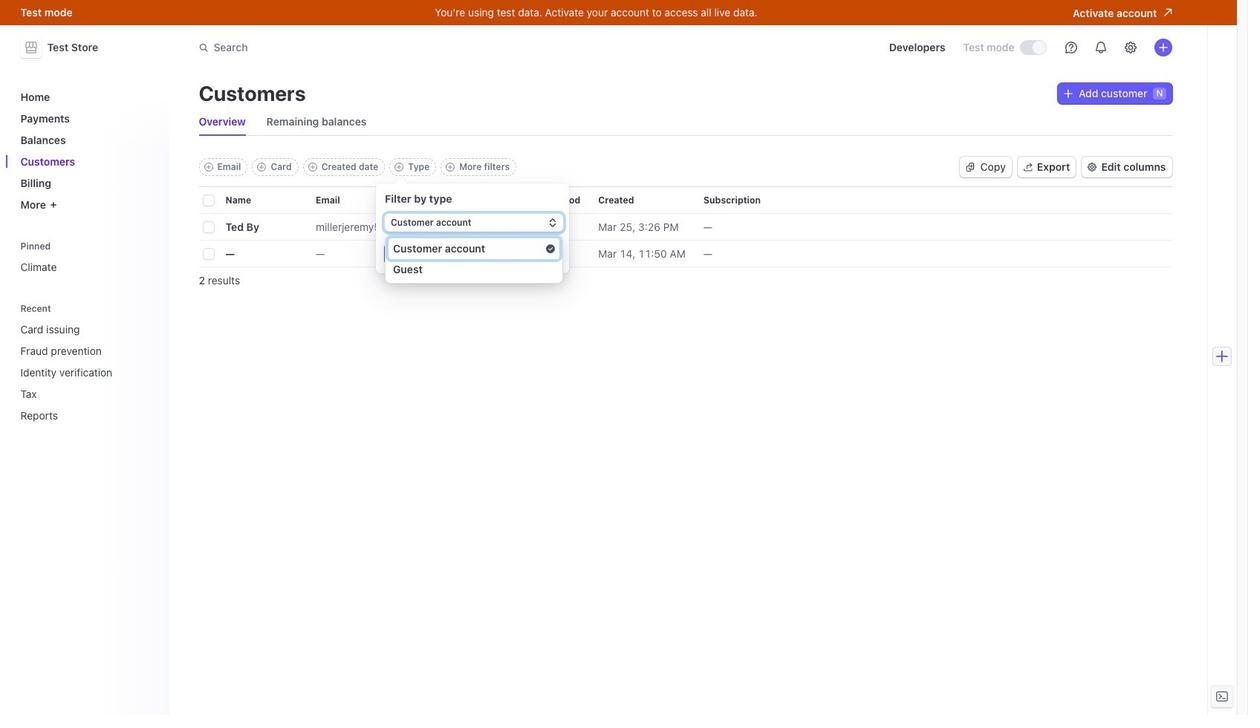 Task type: vqa. For each thing, say whether or not it's contained in the screenshot.
Select item "checkbox"
yes



Task type: describe. For each thing, give the bounding box(es) containing it.
help image
[[1065, 42, 1077, 54]]

core navigation links element
[[14, 85, 160, 217]]

pinned element
[[14, 236, 160, 279]]

Select item checkbox
[[203, 249, 214, 259]]

add more filters image
[[446, 163, 455, 172]]

1 option from the top
[[389, 239, 560, 259]]

settings image
[[1125, 42, 1137, 54]]

2 recent element from the top
[[14, 317, 160, 428]]

Test mode checkbox
[[1021, 41, 1046, 54]]



Task type: locate. For each thing, give the bounding box(es) containing it.
1 recent element from the top
[[14, 298, 160, 428]]

svg image
[[1064, 89, 1073, 98], [966, 163, 975, 172]]

1 horizontal spatial svg image
[[1064, 89, 1073, 98]]

0 vertical spatial svg image
[[1064, 89, 1073, 98]]

Select All checkbox
[[203, 196, 214, 206]]

clear history image
[[145, 304, 154, 313]]

Select item checkbox
[[203, 222, 214, 233]]

None search field
[[190, 34, 609, 61]]

notifications image
[[1095, 42, 1107, 54]]

toolbar
[[199, 158, 517, 176]]

add email image
[[204, 163, 213, 172]]

add type image
[[395, 163, 404, 172]]

2 option from the top
[[389, 259, 560, 280]]

add card image
[[257, 163, 266, 172]]

edit pins image
[[145, 242, 154, 251]]

Search text field
[[190, 34, 609, 61]]

add created date image
[[308, 163, 317, 172]]

0 horizontal spatial svg image
[[966, 163, 975, 172]]

1 vertical spatial svg image
[[966, 163, 975, 172]]

list box
[[386, 236, 563, 283]]

tab list
[[199, 109, 1173, 136]]

recent element
[[14, 298, 160, 428], [14, 317, 160, 428]]

option
[[389, 239, 560, 259], [389, 259, 560, 280]]



